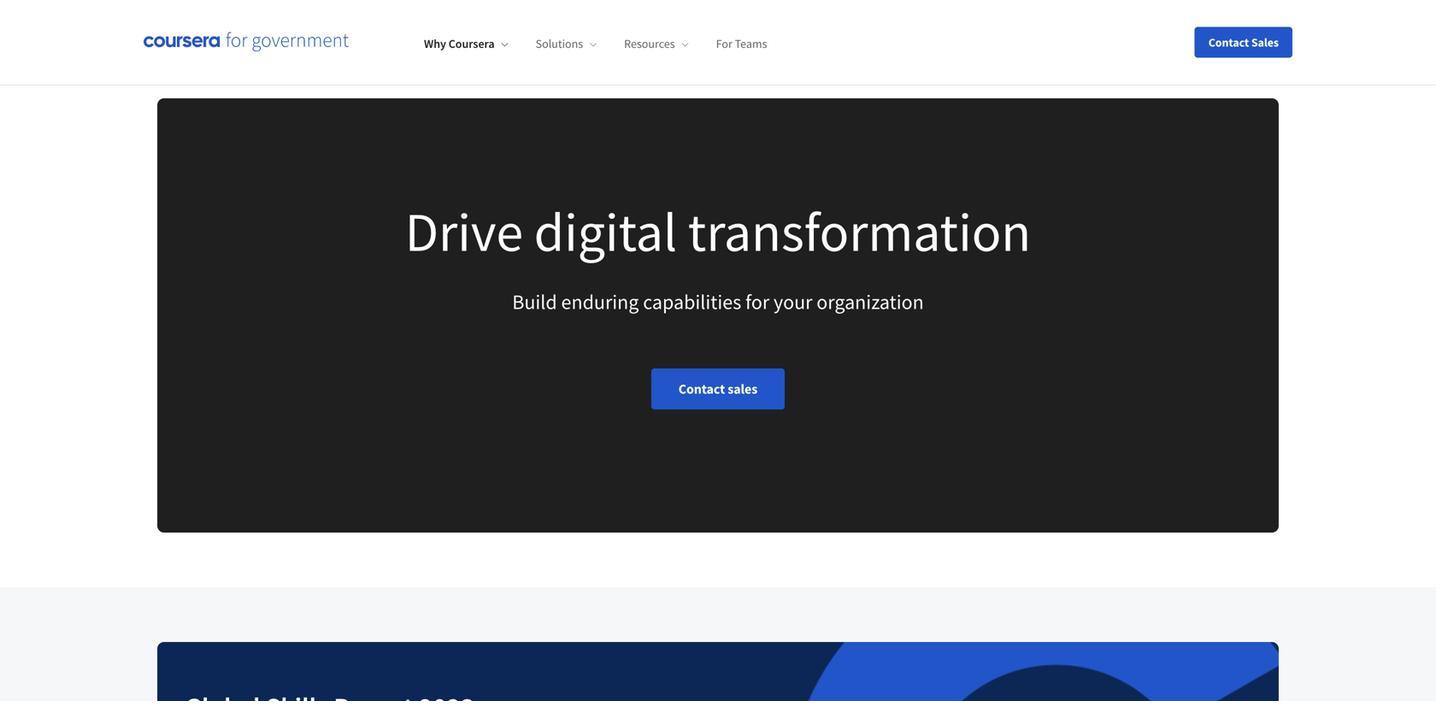 Task type: vqa. For each thing, say whether or not it's contained in the screenshot.
Contact within button
yes



Task type: locate. For each thing, give the bounding box(es) containing it.
1 horizontal spatial contact
[[1209, 35, 1250, 50]]

contact sales
[[679, 381, 758, 398]]

teams
[[735, 36, 768, 52]]

contact
[[1209, 35, 1250, 50], [679, 381, 725, 398]]

for
[[746, 289, 770, 315]]

sales
[[728, 381, 758, 398]]

resources link
[[624, 36, 689, 52]]

organization
[[817, 289, 924, 315]]

coursera for government image
[[144, 32, 349, 52]]

0 vertical spatial contact
[[1209, 35, 1250, 50]]

drive digital transformation
[[405, 197, 1032, 266]]

capabilities
[[643, 289, 742, 315]]

digital
[[534, 197, 677, 266]]

transformation
[[688, 197, 1032, 266]]

contact inside button
[[1209, 35, 1250, 50]]

coursera
[[449, 36, 495, 52]]

resources
[[624, 36, 675, 52]]

why
[[424, 36, 446, 52]]

0 horizontal spatial contact
[[679, 381, 725, 398]]

1 vertical spatial contact
[[679, 381, 725, 398]]

build
[[512, 289, 557, 315]]

for teams
[[716, 36, 768, 52]]



Task type: describe. For each thing, give the bounding box(es) containing it.
enduring
[[562, 289, 639, 315]]

drive
[[405, 197, 523, 266]]

contact sales
[[1209, 35, 1279, 50]]

for
[[716, 36, 733, 52]]

your
[[774, 289, 813, 315]]

contact for contact sales
[[679, 381, 725, 398]]

for teams link
[[716, 36, 768, 52]]

solutions link
[[536, 36, 597, 52]]

contact sales link
[[652, 369, 785, 410]]

solutions
[[536, 36, 583, 52]]

contact sales button
[[1195, 27, 1293, 58]]

why coursera link
[[424, 36, 509, 52]]

build enduring capabilities for your organization
[[512, 289, 924, 315]]

why coursera
[[424, 36, 495, 52]]

sales
[[1252, 35, 1279, 50]]

contact for contact sales
[[1209, 35, 1250, 50]]



